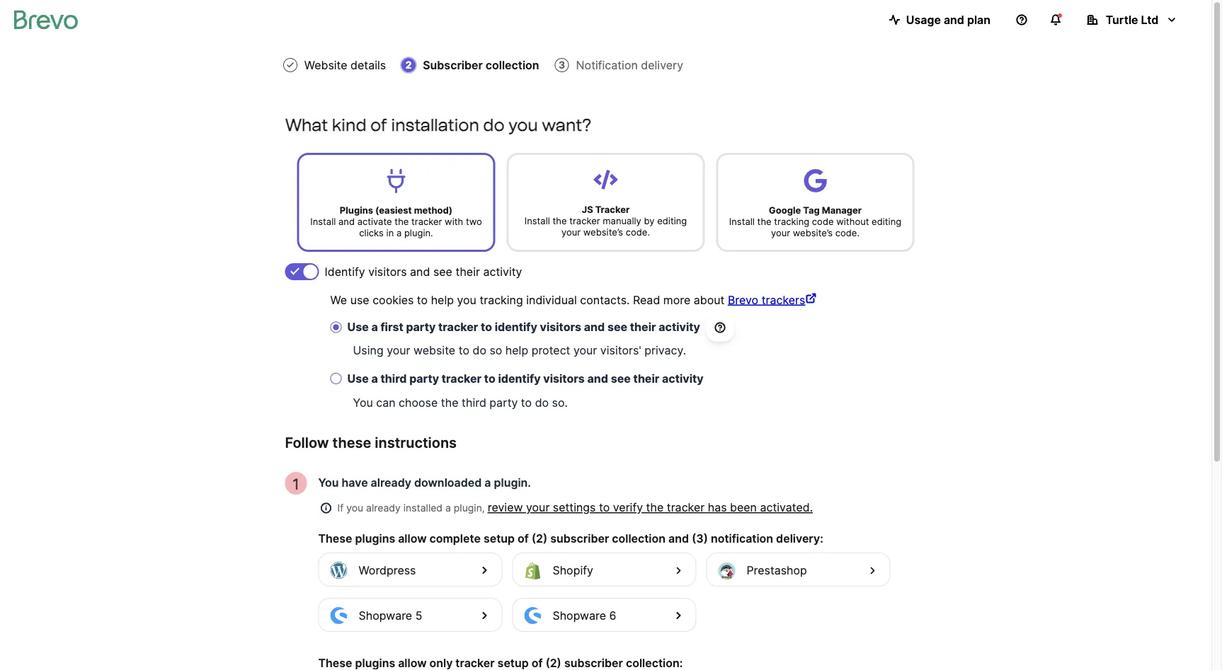 Task type: locate. For each thing, give the bounding box(es) containing it.
google
[[769, 205, 801, 216]]

2 vertical spatial do
[[535, 396, 549, 410]]

1 shopware from the left
[[359, 609, 412, 623]]

0 vertical spatial identify
[[495, 320, 537, 334]]

shopware left "6"
[[553, 609, 606, 623]]

1 plugins from the top
[[355, 532, 395, 546]]

js tracker install the tracker manually by editing your website's code.
[[525, 204, 687, 238]]

activity down privacy.
[[662, 372, 704, 386]]

activity up we use cookies to help you tracking individual contacts. read more about
[[483, 265, 522, 279]]

you
[[353, 396, 373, 410], [318, 476, 339, 490]]

wordpress link
[[318, 553, 503, 588]]

0 horizontal spatial code.
[[626, 227, 650, 238]]

1 vertical spatial plugin.
[[494, 476, 531, 490]]

choose
[[399, 396, 438, 410]]

to down use a third party tracker to identify visitors and see their activity
[[521, 396, 532, 410]]

install for install and activate the tracker with two clicks in a plugin.
[[310, 216, 336, 227]]

and left (3)
[[669, 532, 689, 546]]

plugin. up review at the left
[[494, 476, 531, 490]]

subscriber collection
[[423, 58, 539, 72]]

to up so on the bottom left
[[481, 320, 492, 334]]

follow these instructions
[[285, 434, 457, 452]]

0 vertical spatial already
[[371, 476, 411, 490]]

2 vertical spatial activity
[[662, 372, 704, 386]]

see down the visitors'
[[611, 372, 631, 386]]

(2) down shopware 6
[[546, 656, 562, 670]]

1 horizontal spatial tracking
[[774, 216, 810, 227]]

using your website to do so help protect your visitors' privacy.
[[353, 344, 686, 357]]

wordpress
[[359, 564, 416, 577]]

subscriber down if you already installed a plugin, review your settings to verify the tracker has been activated.
[[551, 532, 609, 546]]

installation
[[391, 114, 479, 135]]

editing inside js tracker install the tracker manually by editing your website's code.
[[657, 215, 687, 226]]

help down identify visitors and see their activity at top
[[431, 293, 454, 307]]

activity up privacy.
[[659, 320, 700, 334]]

shopware inside "link"
[[359, 609, 412, 623]]

a right in
[[397, 227, 402, 238]]

0 horizontal spatial you
[[346, 502, 363, 514]]

website's down manually
[[583, 227, 623, 238]]

0 vertical spatial use
[[347, 320, 369, 334]]

their down read
[[630, 320, 656, 334]]

you down identify visitors and see their activity at top
[[457, 293, 477, 307]]

2 use from the top
[[347, 372, 369, 386]]

1 horizontal spatial install
[[525, 215, 550, 226]]

tracker right only
[[456, 656, 495, 670]]

third right choose
[[462, 396, 487, 410]]

you right if
[[346, 502, 363, 514]]

1 horizontal spatial of
[[518, 532, 529, 546]]

and down contacts.
[[584, 320, 605, 334]]

0 vertical spatial allow
[[398, 532, 427, 546]]

1 vertical spatial identify
[[498, 372, 541, 386]]

install inside google tag manager install the tracking code without editing your website's code.
[[729, 216, 755, 227]]

the down (easiest
[[395, 216, 409, 227]]

tracking down "google"
[[774, 216, 810, 227]]

to left verify
[[599, 501, 610, 515]]

2 vertical spatial you
[[346, 502, 363, 514]]

0 horizontal spatial editing
[[657, 215, 687, 226]]

1 vertical spatial already
[[366, 502, 401, 514]]

the inside google tag manager install the tracking code without editing your website's code.
[[758, 216, 772, 227]]

subscriber
[[423, 58, 483, 72]]

1 vertical spatial their
[[630, 320, 656, 334]]

already for have
[[371, 476, 411, 490]]

0 vertical spatial of
[[371, 114, 387, 135]]

do left so on the bottom left
[[473, 344, 487, 357]]

already inside if you already installed a plugin, review your settings to verify the tracker has been activated.
[[366, 502, 401, 514]]

settings
[[553, 501, 596, 515]]

1 use from the top
[[347, 320, 369, 334]]

you for help
[[457, 293, 477, 307]]

identify down using your website to do so help protect your visitors' privacy.
[[498, 372, 541, 386]]

your right protect
[[574, 344, 597, 357]]

allow up wordpress link
[[398, 532, 427, 546]]

shopware 5 link
[[318, 598, 503, 633]]

do left so.
[[535, 396, 549, 410]]

use up using
[[347, 320, 369, 334]]

1 vertical spatial subscriber
[[564, 656, 623, 670]]

party up website
[[406, 320, 436, 334]]

subscriber down shopware 6
[[564, 656, 623, 670]]

delivery
[[641, 58, 684, 72]]

0 vertical spatial collection
[[486, 58, 539, 72]]

and left the plan
[[944, 13, 965, 27]]

0 vertical spatial party
[[406, 320, 436, 334]]

1 allow from the top
[[398, 532, 427, 546]]

already right have on the left bottom of the page
[[371, 476, 411, 490]]

editing right 'without'
[[872, 216, 902, 227]]

0 vertical spatial do
[[483, 114, 505, 135]]

collection down verify
[[612, 532, 666, 546]]

allow left only
[[398, 656, 427, 670]]

editing right the by
[[657, 215, 687, 226]]

1 horizontal spatial code.
[[836, 227, 860, 238]]

2 vertical spatial their
[[634, 372, 660, 386]]

without
[[837, 216, 869, 227]]

3
[[559, 59, 565, 71]]

use a first party tracker to identify visitors and see their activity
[[347, 320, 700, 334]]

party down use a third party tracker to identify visitors and see their activity
[[490, 396, 518, 410]]

use down using
[[347, 372, 369, 386]]

a up can
[[371, 372, 378, 386]]

with
[[445, 216, 463, 227]]

1 vertical spatial you
[[318, 476, 339, 490]]

(2)
[[532, 532, 548, 546], [546, 656, 562, 670]]

code.
[[626, 227, 650, 238], [836, 227, 860, 238]]

1 vertical spatial collection
[[612, 532, 666, 546]]

1 horizontal spatial you
[[353, 396, 373, 410]]

0 horizontal spatial tracking
[[480, 293, 523, 307]]

to down identify visitors and see their activity at top
[[417, 293, 428, 307]]

you have already downloaded a plugin.
[[318, 476, 531, 490]]

code. down 'without'
[[836, 227, 860, 238]]

identify up using your website to do so help protect your visitors' privacy.
[[495, 320, 537, 334]]

1 vertical spatial do
[[473, 344, 487, 357]]

more
[[664, 293, 691, 307]]

0 vertical spatial their
[[456, 265, 480, 279]]

1 vertical spatial use
[[347, 372, 369, 386]]

two
[[466, 216, 482, 227]]

if
[[337, 502, 344, 514]]

to down so on the bottom left
[[484, 372, 496, 386]]

allow
[[398, 532, 427, 546], [398, 656, 427, 670]]

do for to
[[473, 344, 487, 357]]

their for use a first party tracker to identify visitors and see their activity
[[630, 320, 656, 334]]

setup
[[484, 532, 515, 546], [498, 656, 529, 670]]

visitors up protect
[[540, 320, 582, 334]]

1 vertical spatial plugins
[[355, 656, 395, 670]]

1 horizontal spatial collection
[[612, 532, 666, 546]]

1 horizontal spatial shopware
[[553, 609, 606, 623]]

visitors up so.
[[543, 372, 585, 386]]

install for install the tracking code without editing your website's code.
[[729, 216, 755, 227]]

third
[[381, 372, 407, 386], [462, 396, 487, 410]]

0 horizontal spatial shopware
[[359, 609, 412, 623]]

collection:
[[626, 656, 683, 670]]

0 vertical spatial you
[[509, 114, 538, 135]]

2 plugins from the top
[[355, 656, 395, 670]]

0 vertical spatial plugins
[[355, 532, 395, 546]]

1 vertical spatial tracking
[[480, 293, 523, 307]]

code. down the by
[[626, 227, 650, 238]]

website's inside google tag manager install the tracking code without editing your website's code.
[[793, 227, 833, 238]]

we
[[330, 293, 347, 307]]

their down privacy.
[[634, 372, 660, 386]]

tracker up website
[[438, 320, 478, 334]]

privacy.
[[645, 344, 686, 357]]

see for use a third party tracker to identify visitors and see their activity
[[611, 372, 631, 386]]

1 vertical spatial party
[[410, 372, 439, 386]]

website's inside js tracker install the tracker manually by editing your website's code.
[[583, 227, 623, 238]]

third up can
[[381, 372, 407, 386]]

these plugins allow only tracker setup of (2) subscriber collection:
[[318, 656, 683, 670]]

0 vertical spatial tracking
[[774, 216, 810, 227]]

has
[[708, 501, 727, 515]]

1 vertical spatial these
[[318, 656, 352, 670]]

plugins down shopware 5
[[355, 656, 395, 670]]

2 allow from the top
[[398, 656, 427, 670]]

0 horizontal spatial collection
[[486, 58, 539, 72]]

a
[[397, 227, 402, 238], [371, 320, 378, 334], [371, 372, 378, 386], [485, 476, 491, 490], [446, 502, 451, 514]]

to right website
[[459, 344, 470, 357]]

a left plugin,
[[446, 502, 451, 514]]

help right so on the bottom left
[[506, 344, 529, 357]]

website's
[[583, 227, 623, 238], [793, 227, 833, 238]]

0 horizontal spatial you
[[318, 476, 339, 490]]

install inside plugins (easiest method) install and activate the tracker with two clicks in a plugin.
[[310, 216, 336, 227]]

you for you have already downloaded a plugin.
[[318, 476, 339, 490]]

1 vertical spatial visitors
[[540, 320, 582, 334]]

use for use a first party tracker to identify visitors and see their activity
[[347, 320, 369, 334]]

of
[[371, 114, 387, 135], [518, 532, 529, 546], [532, 656, 543, 670]]

2 vertical spatial party
[[490, 396, 518, 410]]

the left manually
[[553, 215, 567, 226]]

0 vertical spatial subscriber
[[551, 532, 609, 546]]

the inside js tracker install the tracker manually by editing your website's code.
[[553, 215, 567, 226]]

1 vertical spatial of
[[518, 532, 529, 546]]

1 horizontal spatial third
[[462, 396, 487, 410]]

editing inside google tag manager install the tracking code without editing your website's code.
[[872, 216, 902, 227]]

2 vertical spatial see
[[611, 372, 631, 386]]

help
[[431, 293, 454, 307], [506, 344, 529, 357]]

1 vertical spatial third
[[462, 396, 487, 410]]

a up review at the left
[[485, 476, 491, 490]]

0 horizontal spatial website's
[[583, 227, 623, 238]]

tracker for install
[[570, 215, 600, 226]]

you inside if you already installed a plugin, review your settings to verify the tracker has been activated.
[[346, 502, 363, 514]]

you left have on the left bottom of the page
[[318, 476, 339, 490]]

contacts.
[[580, 293, 630, 307]]

review
[[488, 501, 523, 515]]

0 vertical spatial activity
[[483, 265, 522, 279]]

0 horizontal spatial third
[[381, 372, 407, 386]]

already down have on the left bottom of the page
[[366, 502, 401, 514]]

collection
[[486, 58, 539, 72], [612, 532, 666, 546]]

notification
[[576, 58, 638, 72]]

downloaded
[[414, 476, 482, 490]]

method)
[[414, 205, 453, 216]]

1 these from the top
[[318, 532, 352, 546]]

0 horizontal spatial plugin.
[[404, 227, 433, 238]]

2 horizontal spatial install
[[729, 216, 755, 227]]

2 these from the top
[[318, 656, 352, 670]]

visitors up cookies
[[368, 265, 407, 279]]

tracker up the you can choose the third party to do so. on the bottom left
[[442, 372, 482, 386]]

see down with
[[433, 265, 453, 279]]

and up cookies
[[410, 265, 430, 279]]

tag
[[803, 205, 820, 216]]

these for these plugins allow only tracker setup of (2) subscriber collection:
[[318, 656, 352, 670]]

and down plugins
[[339, 216, 355, 227]]

tracker
[[570, 215, 600, 226], [412, 216, 442, 227], [438, 320, 478, 334], [442, 372, 482, 386], [667, 501, 705, 515], [456, 656, 495, 670]]

cookies
[[373, 293, 414, 307]]

2 horizontal spatial you
[[509, 114, 538, 135]]

website's down code
[[793, 227, 833, 238]]

their down two
[[456, 265, 480, 279]]

0 horizontal spatial of
[[371, 114, 387, 135]]

already
[[371, 476, 411, 490], [366, 502, 401, 514]]

these
[[333, 434, 371, 452]]

1 vertical spatial see
[[608, 320, 628, 334]]

plugins
[[340, 205, 373, 216]]

code
[[812, 216, 834, 227]]

shopware 5
[[359, 609, 422, 623]]

2 vertical spatial visitors
[[543, 372, 585, 386]]

party for first
[[406, 320, 436, 334]]

plugins
[[355, 532, 395, 546], [355, 656, 395, 670]]

your up individual
[[562, 227, 581, 238]]

what
[[285, 114, 328, 135]]

usage
[[906, 13, 941, 27]]

tracking up the use a first party tracker to identify visitors and see their activity
[[480, 293, 523, 307]]

0 horizontal spatial help
[[431, 293, 454, 307]]

0 horizontal spatial install
[[310, 216, 336, 227]]

tracker down method)
[[412, 216, 442, 227]]

you left want?
[[509, 114, 538, 135]]

plugin. down method)
[[404, 227, 433, 238]]

party up choose
[[410, 372, 439, 386]]

1 horizontal spatial website's
[[793, 227, 833, 238]]

your down "google"
[[771, 227, 791, 238]]

turtle ltd
[[1106, 13, 1159, 27]]

tracker inside js tracker install the tracker manually by editing your website's code.
[[570, 215, 600, 226]]

see
[[433, 265, 453, 279], [608, 320, 628, 334], [611, 372, 631, 386]]

install
[[525, 215, 550, 226], [310, 216, 336, 227], [729, 216, 755, 227]]

the down "google"
[[758, 216, 772, 227]]

first
[[381, 320, 404, 334]]

collection left 3
[[486, 58, 539, 72]]

activity for use a first party tracker to identify visitors and see their activity
[[659, 320, 700, 334]]

1 vertical spatial allow
[[398, 656, 427, 670]]

activity for use a third party tracker to identify visitors and see their activity
[[662, 372, 704, 386]]

1 vertical spatial activity
[[659, 320, 700, 334]]

2 vertical spatial of
[[532, 656, 543, 670]]

tracking inside google tag manager install the tracking code without editing your website's code.
[[774, 216, 810, 227]]

complete
[[430, 532, 481, 546]]

0 vertical spatial these
[[318, 532, 352, 546]]

1 vertical spatial you
[[457, 293, 477, 307]]

already for you
[[366, 502, 401, 514]]

1 vertical spatial help
[[506, 344, 529, 357]]

6
[[610, 609, 617, 623]]

ltd
[[1141, 13, 1159, 27]]

tracker down the js
[[570, 215, 600, 226]]

you left can
[[353, 396, 373, 410]]

1 vertical spatial setup
[[498, 656, 529, 670]]

do
[[483, 114, 505, 135], [473, 344, 487, 357], [535, 396, 549, 410]]

2 shopware from the left
[[553, 609, 606, 623]]

0 vertical spatial you
[[353, 396, 373, 410]]

1 horizontal spatial you
[[457, 293, 477, 307]]

1 horizontal spatial editing
[[872, 216, 902, 227]]

0 vertical spatial help
[[431, 293, 454, 307]]

clicks
[[359, 227, 384, 238]]

(2) down if you already installed a plugin, review your settings to verify the tracker has been activated.
[[532, 532, 548, 546]]

visitors
[[368, 265, 407, 279], [540, 320, 582, 334], [543, 372, 585, 386]]

and
[[944, 13, 965, 27], [339, 216, 355, 227], [410, 265, 430, 279], [584, 320, 605, 334], [588, 372, 608, 386], [669, 532, 689, 546]]

by
[[644, 215, 655, 226]]

the
[[553, 215, 567, 226], [395, 216, 409, 227], [758, 216, 772, 227], [441, 396, 459, 410], [646, 501, 664, 515]]

0 vertical spatial plugin.
[[404, 227, 433, 238]]

do right installation
[[483, 114, 505, 135]]

see up the visitors'
[[608, 320, 628, 334]]

shopware left 5 at the left of the page
[[359, 609, 412, 623]]

plugins up wordpress
[[355, 532, 395, 546]]

subscriber
[[551, 532, 609, 546], [564, 656, 623, 670]]

do for installation
[[483, 114, 505, 135]]

0 vertical spatial third
[[381, 372, 407, 386]]



Task type: describe. For each thing, give the bounding box(es) containing it.
review your settings to verify the tracker has been activated. link
[[488, 500, 813, 517]]

Identify visitors and see their activity checkbox
[[285, 263, 319, 280]]

tracker for first
[[438, 320, 478, 334]]

you can choose the third party to do so.
[[353, 396, 568, 410]]

brevo trackers
[[728, 293, 806, 307]]

and inside usage and plan button
[[944, 13, 965, 27]]

code. inside js tracker install the tracker manually by editing your website's code.
[[626, 227, 650, 238]]

2
[[406, 59, 412, 71]]

0 vertical spatial see
[[433, 265, 453, 279]]

see for use a first party tracker to identify visitors and see their activity
[[608, 320, 628, 334]]

identify visitors and see their activity
[[325, 265, 522, 279]]

tracker for allow
[[456, 656, 495, 670]]

plugin,
[[454, 502, 485, 514]]

shopware 6 link
[[512, 598, 697, 633]]

website
[[304, 58, 348, 72]]

visitors'
[[601, 344, 642, 357]]

5
[[416, 609, 422, 623]]

only
[[430, 656, 453, 670]]

install inside js tracker install the tracker manually by editing your website's code.
[[525, 215, 550, 226]]

1 horizontal spatial help
[[506, 344, 529, 357]]

tracker left has
[[667, 501, 705, 515]]

shopify link
[[512, 553, 697, 588]]

(easiest
[[375, 205, 412, 216]]

brevo
[[728, 293, 759, 307]]

visitors for use a first party tracker to identify visitors and see their activity
[[540, 320, 582, 334]]

been
[[730, 501, 757, 515]]

manager
[[822, 205, 862, 216]]

if you already installed a plugin, review your settings to verify the tracker has been activated.
[[337, 501, 813, 515]]

activate
[[357, 216, 392, 227]]

notification delivery
[[576, 58, 684, 72]]

delivery:
[[776, 532, 824, 546]]

usage and plan button
[[878, 6, 1002, 34]]

notification
[[711, 532, 774, 546]]

about
[[694, 293, 725, 307]]

your down first
[[387, 344, 410, 357]]

manually
[[603, 215, 642, 226]]

use a third party tracker to identify visitors and see their activity
[[347, 372, 704, 386]]

individual
[[526, 293, 577, 307]]

their for use a third party tracker to identify visitors and see their activity
[[634, 372, 660, 386]]

a inside plugins (easiest method) install and activate the tracker with two clicks in a plugin.
[[397, 227, 402, 238]]

have
[[342, 476, 368, 490]]

activated.
[[760, 501, 813, 515]]

js
[[582, 204, 593, 215]]

turtle
[[1106, 13, 1139, 27]]

follow
[[285, 434, 329, 452]]

you for do
[[509, 114, 538, 135]]

visitors for use a third party tracker to identify visitors and see their activity
[[543, 372, 585, 386]]

verify
[[613, 501, 643, 515]]

shopware for shopware 6
[[553, 609, 606, 623]]

(3)
[[692, 532, 708, 546]]

your right review at the left
[[526, 501, 550, 515]]

brevo trackers link
[[728, 293, 817, 307]]

prestashop
[[747, 564, 807, 577]]

protect
[[532, 344, 570, 357]]

tracker
[[595, 204, 630, 215]]

and down the visitors'
[[588, 372, 608, 386]]

the inside plugins (easiest method) install and activate the tracker with two clicks in a plugin.
[[395, 216, 409, 227]]

details
[[351, 58, 386, 72]]

plugins (easiest method) install and activate the tracker with two clicks in a plugin.
[[310, 205, 482, 238]]

identify for first
[[495, 320, 537, 334]]

prestashop link
[[706, 553, 891, 588]]

code. inside google tag manager install the tracking code without editing your website's code.
[[836, 227, 860, 238]]

1 horizontal spatial plugin.
[[494, 476, 531, 490]]

0 vertical spatial visitors
[[368, 265, 407, 279]]

website details
[[304, 58, 386, 72]]

turtle ltd button
[[1076, 6, 1189, 34]]

tracker for third
[[442, 372, 482, 386]]

kind
[[332, 114, 367, 135]]

0 vertical spatial setup
[[484, 532, 515, 546]]

plugins for complete
[[355, 532, 395, 546]]

your inside js tracker install the tracker manually by editing your website's code.
[[562, 227, 581, 238]]

a inside if you already installed a plugin, review your settings to verify the tracker has been activated.
[[446, 502, 451, 514]]

what kind of installation do you want?
[[285, 114, 592, 135]]

read
[[633, 293, 660, 307]]

so.
[[552, 396, 568, 410]]

plugin. inside plugins (easiest method) install and activate the tracker with two clicks in a plugin.
[[404, 227, 433, 238]]

usage and plan
[[906, 13, 991, 27]]

party for third
[[410, 372, 439, 386]]

allow for only
[[398, 656, 427, 670]]

using
[[353, 344, 384, 357]]

shopify
[[553, 564, 593, 577]]

and inside plugins (easiest method) install and activate the tracker with two clicks in a plugin.
[[339, 216, 355, 227]]

trackers
[[762, 293, 806, 307]]

the right verify
[[646, 501, 664, 515]]

these for these plugins allow complete setup of (2) subscriber collection and (3) notification delivery:
[[318, 532, 352, 546]]

website details button
[[282, 57, 389, 74]]

installed
[[404, 502, 443, 514]]

a left first
[[371, 320, 378, 334]]

allow for complete
[[398, 532, 427, 546]]

these plugins allow complete setup of (2) subscriber collection and (3) notification delivery:
[[318, 532, 824, 546]]

tracker inside plugins (easiest method) install and activate the tracker with two clicks in a plugin.
[[412, 216, 442, 227]]

so
[[490, 344, 502, 357]]

your inside google tag manager install the tracking code without editing your website's code.
[[771, 227, 791, 238]]

want?
[[542, 114, 592, 135]]

you for you can choose the third party to do so.
[[353, 396, 373, 410]]

plugins for only
[[355, 656, 395, 670]]

the right choose
[[441, 396, 459, 410]]

identify for third
[[498, 372, 541, 386]]

website
[[414, 344, 456, 357]]

in
[[386, 227, 394, 238]]

shopware 6
[[553, 609, 617, 623]]

1 vertical spatial (2)
[[546, 656, 562, 670]]

can
[[376, 396, 396, 410]]

use
[[350, 293, 369, 307]]

plan
[[967, 13, 991, 27]]

google tag manager install the tracking code without editing your website's code.
[[729, 205, 902, 238]]

2 horizontal spatial of
[[532, 656, 543, 670]]

0 vertical spatial (2)
[[532, 532, 548, 546]]

we use cookies to help you tracking individual contacts. read more about
[[330, 293, 725, 307]]

shopware for shopware 5
[[359, 609, 412, 623]]

use for use a third party tracker to identify visitors and see their activity
[[347, 372, 369, 386]]

identify
[[325, 265, 365, 279]]

instructions
[[375, 434, 457, 452]]



Task type: vqa. For each thing, say whether or not it's contained in the screenshot.
First
yes



